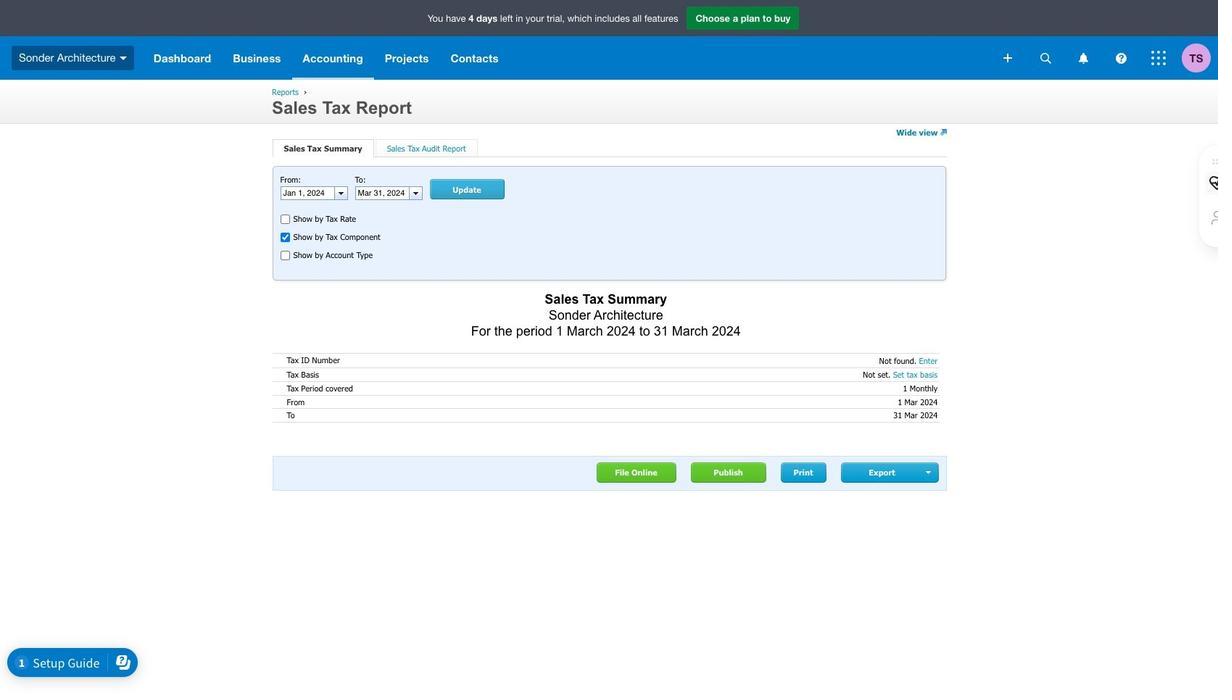 Task type: locate. For each thing, give the bounding box(es) containing it.
svg image
[[1079, 53, 1088, 63]]

banner
[[0, 0, 1219, 80]]

None text field
[[281, 187, 334, 200], [356, 187, 409, 200], [281, 187, 334, 200], [356, 187, 409, 200]]

svg image
[[1152, 51, 1166, 65], [1040, 53, 1051, 63], [1116, 53, 1127, 63], [1004, 54, 1013, 62], [119, 56, 127, 60]]

None checkbox
[[280, 215, 290, 224], [280, 233, 290, 242], [280, 251, 290, 261], [280, 215, 290, 224], [280, 233, 290, 242], [280, 251, 290, 261]]



Task type: describe. For each thing, give the bounding box(es) containing it.
export options... image
[[926, 472, 933, 474]]



Task type: vqa. For each thing, say whether or not it's contained in the screenshot.
svg icon
yes



